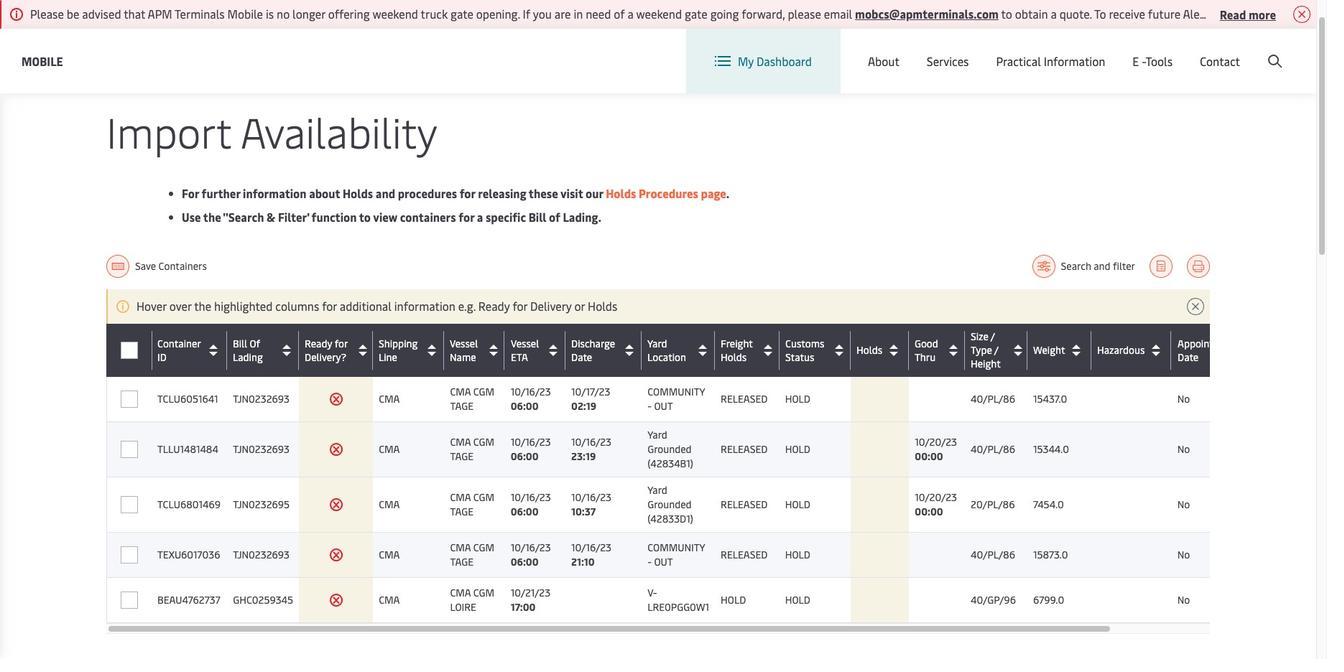 Task type: describe. For each thing, give the bounding box(es) containing it.
- for 15873.0
[[648, 555, 652, 569]]

status for customs status button corresponding to first 'vessel eta' button from the right's good thru button
[[785, 350, 815, 364]]

future
[[1148, 6, 1181, 22]]

for
[[182, 185, 199, 201]]

hazardous button for first 'vessel eta' button from the right's good thru button
[[1097, 339, 1168, 362]]

v-
[[648, 586, 657, 600]]

location for customs status button for good thru button corresponding to first 'vessel eta' button from left
[[648, 350, 686, 364]]

mobile link
[[22, 52, 63, 70]]

grounded for (42834b1)
[[648, 443, 692, 456]]

bill for shipping line button associated with first 'vessel eta' button from the right
[[233, 337, 247, 350]]

2 gate from the left
[[685, 6, 708, 22]]

10/16/23 06:00 for 21:10
[[511, 541, 551, 569]]

0 horizontal spatial information
[[243, 185, 307, 201]]

40/pl/86 for 15873.0
[[971, 548, 1015, 562]]

tage for 10/17/23 02:19
[[450, 400, 474, 413]]

freight for first 'vessel eta' button from the right
[[721, 337, 753, 350]]

06:00 for 10/16/23 23:19
[[511, 450, 539, 463]]

longer
[[293, 6, 325, 22]]

06:00 for 10/17/23 02:19
[[511, 400, 539, 413]]

name for vessel name button corresponding to shipping line button associated with first 'vessel eta' button from left
[[450, 350, 476, 364]]

e
[[1133, 53, 1139, 69]]

appointment date for the appointment date button corresponding to hazardous button associated with first 'vessel eta' button from the right's good thru button
[[1178, 337, 1237, 364]]

about
[[309, 185, 340, 201]]

containers
[[400, 209, 456, 225]]

not ready image for tjn0232693
[[329, 443, 343, 457]]

switch
[[912, 42, 946, 57]]

height for first 'vessel eta' button from the right's good thru button
[[971, 357, 1001, 371]]

1 vessel eta button from the left
[[511, 337, 562, 364]]

discharge date for first 'vessel eta' button from left
[[571, 337, 615, 364]]

weight for hazardous button related to good thru button corresponding to first 'vessel eta' button from left
[[1033, 343, 1065, 357]]

00:00 for 20/pl/86
[[915, 505, 943, 519]]

cgm for 10/16/23 10:37
[[473, 491, 494, 504]]

2 email from the left
[[1234, 6, 1262, 22]]

additional
[[340, 298, 392, 314]]

tclu6051641
[[157, 392, 218, 406]]

15873.0
[[1033, 548, 1068, 562]]

1 gate from the left
[[451, 6, 473, 22]]

close image
[[1187, 298, 1204, 315]]

container id button for shipping line button associated with first 'vessel eta' button from left the ready for delivery? button
[[157, 337, 224, 364]]

06:00 for 10/16/23 21:10
[[511, 555, 539, 569]]

appointment date button for hazardous button related to good thru button corresponding to first 'vessel eta' button from left
[[1178, 337, 1258, 364]]

need
[[586, 6, 611, 22]]

(42833d1)
[[648, 512, 693, 526]]

are
[[555, 6, 571, 22]]

shipping line for shipping line button associated with first 'vessel eta' button from the right
[[379, 337, 418, 364]]

0 vertical spatial to
[[1001, 6, 1012, 22]]

date for the discharge date button for first 'vessel eta' button from left
[[571, 350, 592, 364]]

7454.0
[[1033, 498, 1064, 512]]

please be advised that apm terminals mobile is no longer offering weekend truck gate opening. if you are in need of a weekend gate going forward, please email mobcs@apmterminals.com to obtain a quote. to receive future alerts via email or sms, plea
[[30, 6, 1327, 22]]

date for hazardous button related to good thru button corresponding to first 'vessel eta' button from left's the appointment date button
[[1178, 350, 1199, 364]]

via
[[1217, 6, 1231, 22]]

that
[[124, 6, 145, 22]]

date for the appointment date button corresponding to hazardous button associated with first 'vessel eta' button from the right's good thru button
[[1178, 350, 1199, 364]]

of for shipping line button associated with first 'vessel eta' button from the right
[[250, 337, 260, 350]]

search and filter button
[[1032, 255, 1135, 278]]

10/17/23
[[571, 385, 610, 399]]

shipping for shipping line button associated with first 'vessel eta' button from the right
[[379, 337, 418, 350]]

shipping line button for first 'vessel eta' button from the right
[[379, 337, 440, 364]]

yard inside yard grounded (42834b1)
[[648, 428, 667, 442]]

no
[[277, 6, 290, 22]]

location for customs status button corresponding to first 'vessel eta' button from the right's good thru button
[[647, 350, 686, 364]]

please
[[788, 6, 821, 22]]

no for 15873.0
[[1178, 548, 1190, 562]]

hold for 10/16/23 23:19
[[785, 443, 811, 456]]

2 horizontal spatial a
[[1051, 6, 1057, 22]]

read more
[[1220, 6, 1276, 22]]

mobcs@apmterminals.com
[[855, 6, 999, 22]]

discharge for first 'vessel eta' button from the right
[[571, 337, 615, 350]]

if
[[523, 6, 530, 22]]

1 horizontal spatial mobile
[[227, 6, 263, 22]]

40/pl/86 for 15344.0
[[971, 443, 1015, 456]]

columns
[[275, 298, 319, 314]]

discharge date button for first 'vessel eta' button from the right
[[571, 337, 638, 364]]

1 vertical spatial or
[[575, 298, 585, 314]]

about button
[[868, 29, 900, 93]]

not ready image for texu6017036
[[329, 548, 343, 563]]

global menu
[[1039, 42, 1105, 58]]

customs status button for good thru button corresponding to first 'vessel eta' button from left
[[785, 337, 847, 364]]

type for good thru button corresponding to first 'vessel eta' button from left
[[971, 343, 992, 357]]

height for good thru button corresponding to first 'vessel eta' button from left
[[971, 357, 1001, 371]]

about
[[868, 53, 900, 69]]

0 horizontal spatial and
[[376, 185, 395, 201]]

10/16/23 left 10/17/23
[[511, 385, 551, 399]]

/ inside login / create account link
[[1203, 42, 1208, 58]]

1 email from the left
[[824, 6, 852, 22]]

be
[[67, 6, 79, 22]]

function
[[312, 209, 357, 225]]

1 vertical spatial of
[[549, 209, 560, 225]]

information
[[1044, 53, 1105, 69]]

tllu1481484
[[157, 443, 218, 456]]

you
[[533, 6, 552, 22]]

use
[[182, 209, 201, 225]]

cgm for 10/16/23 21:10
[[473, 541, 494, 555]]

save containers
[[135, 259, 216, 273]]

login / create account
[[1173, 42, 1289, 58]]

filter
[[1113, 259, 1135, 273]]

apm
[[148, 6, 172, 22]]

grounded for (42833d1)
[[648, 498, 692, 512]]

ready for delivery? button for shipping line button associated with first 'vessel eta' button from the right
[[305, 337, 369, 364]]

discharge date for first 'vessel eta' button from the right
[[571, 337, 615, 364]]

over
[[169, 298, 192, 314]]

status for customs status button for good thru button corresponding to first 'vessel eta' button from left
[[785, 350, 814, 364]]

name for vessel name button associated with shipping line button associated with first 'vessel eta' button from the right
[[450, 350, 476, 364]]

vessel eta for first 'vessel eta' button from left
[[511, 337, 539, 364]]

visit
[[560, 185, 583, 201]]

read more button
[[1220, 5, 1276, 23]]

no for 15437.0
[[1178, 392, 1190, 406]]

tjn0232695
[[233, 498, 290, 512]]

my dashboard
[[738, 53, 812, 69]]

search and filter
[[1061, 259, 1135, 273]]

practical information
[[996, 53, 1105, 69]]

delivery? for first 'vessel eta' button from the right
[[305, 350, 346, 364]]

tage for 10/16/23 10:37
[[450, 505, 474, 519]]

10/20/23 00:00 for 40/pl/86
[[915, 435, 957, 463]]

hover
[[137, 298, 167, 314]]

container id for first 'vessel eta' button from the right
[[157, 337, 201, 364]]

.
[[726, 185, 729, 201]]

no for 6799.0
[[1178, 594, 1190, 607]]

line for first 'vessel eta' button from left
[[379, 350, 397, 364]]

lading for shipping line button associated with first 'vessel eta' button from left
[[233, 350, 263, 364]]

released for 10/16/23 21:10
[[721, 548, 768, 562]]

0 horizontal spatial a
[[477, 209, 483, 225]]

10/16/23 up 10/21/23
[[511, 541, 551, 555]]

dashboard
[[757, 53, 812, 69]]

tage for 10/16/23 23:19
[[450, 450, 474, 463]]

advised
[[82, 6, 121, 22]]

hold for 10/16/23 21:10
[[785, 548, 811, 562]]

holds procedures page link
[[606, 185, 726, 201]]

availability
[[241, 103, 437, 160]]

40/gp/96
[[971, 594, 1016, 607]]

02:19
[[571, 400, 596, 413]]

beau4762737
[[157, 594, 220, 607]]

further
[[202, 185, 240, 201]]

mobcs@apmterminals.com link
[[855, 6, 999, 22]]

loire
[[450, 601, 476, 614]]

discharge date button for first 'vessel eta' button from left
[[571, 337, 638, 364]]

no for 15344.0
[[1178, 443, 1190, 456]]

1 customs status from the left
[[785, 337, 824, 364]]

1 appointment from the left
[[1178, 337, 1237, 350]]

forward,
[[742, 6, 785, 22]]

filter'
[[278, 209, 309, 225]]

not ready image for tclu6801469
[[329, 498, 343, 512]]

freight holds for customs status button corresponding to first 'vessel eta' button from the right's good thru button
[[721, 337, 753, 364]]

community - out for 10/17/23
[[648, 385, 705, 413]]

my
[[738, 53, 754, 69]]

10/16/23 21:10
[[571, 541, 612, 569]]

shipping line button for first 'vessel eta' button from left
[[379, 337, 441, 364]]

released for 10/17/23 02:19
[[721, 392, 768, 406]]

shipping for shipping line button associated with first 'vessel eta' button from left
[[379, 337, 418, 350]]

quote. to
[[1060, 6, 1106, 22]]

tclu6801469
[[157, 498, 221, 512]]

cma cgm loire
[[450, 586, 494, 614]]

cma cgm tage for 10:37
[[450, 491, 494, 519]]

good for first 'vessel eta' button from the right's good thru button
[[915, 337, 938, 350]]

in
[[574, 6, 583, 22]]

17:00
[[511, 601, 536, 614]]

community for 10/17/23 02:19
[[648, 385, 705, 399]]

import availability
[[106, 103, 437, 160]]

freight holds button for yard location button related to the discharge date button for first 'vessel eta' button from left
[[721, 337, 776, 364]]

10/16/23 up 21:10
[[571, 541, 612, 555]]

is
[[266, 6, 274, 22]]

account
[[1247, 42, 1289, 58]]

weight button for hazardous button associated with first 'vessel eta' button from the right's good thru button
[[1033, 339, 1088, 362]]

login / create account link
[[1146, 29, 1289, 71]]

00:00 for 40/pl/86
[[915, 450, 943, 463]]

e -tools
[[1133, 53, 1173, 69]]

10/20/23 for 40/pl/86
[[915, 435, 957, 449]]



Task type: locate. For each thing, give the bounding box(es) containing it.
2 tage from the top
[[450, 450, 474, 463]]

2 10/20/23 00:00 from the top
[[915, 491, 957, 519]]

3 tjn0232693 from the top
[[233, 548, 290, 562]]

40/pl/86 up '40/gp/96'
[[971, 548, 1015, 562]]

2 vertical spatial tjn0232693
[[233, 548, 290, 562]]

- up the v-
[[648, 555, 652, 569]]

customs for customs status button for good thru button corresponding to first 'vessel eta' button from left
[[785, 337, 824, 350]]

switch location
[[912, 42, 993, 57]]

practical
[[996, 53, 1041, 69]]

2 status from the left
[[785, 350, 815, 364]]

23:19
[[571, 450, 596, 463]]

5 no from the top
[[1178, 594, 1190, 607]]

2 vertical spatial not ready image
[[329, 548, 343, 563]]

0 horizontal spatial email
[[824, 6, 852, 22]]

2 customs status from the left
[[785, 337, 825, 364]]

2 weight button from the left
[[1033, 339, 1088, 362]]

1 tage from the top
[[450, 400, 474, 413]]

10/16/23 left 10/16/23 23:19
[[511, 435, 551, 449]]

and inside 'button'
[[1094, 259, 1111, 273]]

1 customs from the left
[[785, 337, 824, 350]]

the
[[203, 209, 221, 225], [194, 298, 211, 314]]

- up yard grounded (42834b1)
[[648, 400, 652, 413]]

1 weekend from the left
[[373, 6, 418, 22]]

community - out down (42833d1)
[[648, 541, 705, 569]]

1 horizontal spatial information
[[394, 298, 456, 314]]

0 horizontal spatial weekend
[[373, 6, 418, 22]]

1 horizontal spatial a
[[628, 6, 634, 22]]

to left view
[[359, 209, 371, 225]]

weight for hazardous button associated with first 'vessel eta' button from the right's good thru button
[[1033, 344, 1065, 357]]

gate right truck
[[451, 6, 473, 22]]

10/16/23 06:00 left 23:19
[[511, 435, 551, 463]]

thru
[[915, 350, 936, 364], [915, 350, 936, 364]]

community - out for 10/16/23
[[648, 541, 705, 569]]

1 appointment date button from the left
[[1178, 337, 1258, 364]]

1 no from the top
[[1178, 392, 1190, 406]]

10/16/23 06:00 for 23:19
[[511, 435, 551, 463]]

2 vessel eta button from the left
[[511, 337, 562, 364]]

0 vertical spatial community - out
[[648, 385, 705, 413]]

1 status from the left
[[785, 350, 814, 364]]

hold for 10/17/23 02:19
[[785, 392, 811, 406]]

a right 'obtain'
[[1051, 6, 1057, 22]]

cma inside the cma cgm loire
[[450, 586, 471, 600]]

yard inside 'yard grounded (42833d1)'
[[648, 484, 667, 497]]

releasing
[[478, 185, 526, 201]]

out up the v-
[[654, 555, 673, 569]]

hover over the highlighted columns for additional information e.g. ready for delivery or holds
[[137, 298, 618, 314]]

2 not ready image from the top
[[329, 594, 343, 608]]

4 cma cgm tage from the top
[[450, 541, 494, 569]]

None checkbox
[[121, 342, 138, 359], [121, 441, 138, 458], [121, 497, 138, 514], [121, 547, 138, 564], [121, 342, 138, 359], [121, 441, 138, 458], [121, 497, 138, 514], [121, 547, 138, 564]]

1 weight button from the left
[[1033, 339, 1088, 362]]

2 weight from the left
[[1033, 344, 1065, 357]]

0 vertical spatial 10/20/23 00:00
[[915, 435, 957, 463]]

2 customs status button from the left
[[785, 337, 847, 364]]

0 vertical spatial 10/20/23
[[915, 435, 957, 449]]

bill for shipping line button associated with first 'vessel eta' button from left
[[233, 337, 247, 350]]

4 released from the top
[[721, 548, 768, 562]]

1 vertical spatial community
[[648, 541, 705, 555]]

0 vertical spatial and
[[376, 185, 395, 201]]

container id button for shipping line button associated with first 'vessel eta' button from the right's the ready for delivery? button
[[157, 337, 223, 364]]

mobile down please
[[22, 53, 63, 69]]

customs status button for first 'vessel eta' button from the right's good thru button
[[785, 337, 847, 364]]

create
[[1211, 42, 1244, 58]]

2 06:00 from the top
[[511, 450, 539, 463]]

not ready image
[[329, 443, 343, 457], [329, 594, 343, 608]]

2 vessel eta from the left
[[511, 337, 539, 364]]

1 vertical spatial to
[[359, 209, 371, 225]]

0 horizontal spatial or
[[575, 298, 585, 314]]

of down these
[[549, 209, 560, 225]]

tage
[[450, 400, 474, 413], [450, 450, 474, 463], [450, 505, 474, 519], [450, 555, 474, 569]]

shipping line for shipping line button associated with first 'vessel eta' button from left
[[379, 337, 418, 364]]

1 vertical spatial grounded
[[648, 498, 692, 512]]

cgm for 10/17/23 02:19
[[473, 385, 494, 399]]

2 out from the top
[[654, 555, 673, 569]]

4 10/16/23 06:00 from the top
[[511, 541, 551, 569]]

1 tjn0232693 from the top
[[233, 392, 290, 406]]

not ready image
[[329, 392, 343, 407], [329, 498, 343, 512], [329, 548, 343, 563]]

or right delivery
[[575, 298, 585, 314]]

out for 10/16/23 21:10
[[654, 555, 673, 569]]

container for shipping line button associated with first 'vessel eta' button from left
[[157, 337, 201, 350]]

4 06:00 from the top
[[511, 555, 539, 569]]

1 vertical spatial 10/20/23
[[915, 491, 957, 504]]

2 vertical spatial 40/pl/86
[[971, 548, 1015, 562]]

10/16/23 23:19
[[571, 435, 612, 463]]

1 horizontal spatial to
[[1001, 6, 1012, 22]]

tools
[[1146, 53, 1173, 69]]

hold for 10/16/23 10:37
[[785, 498, 811, 512]]

appointment date button for hazardous button associated with first 'vessel eta' button from the right's good thru button
[[1178, 337, 1258, 364]]

1 vertical spatial not ready image
[[329, 498, 343, 512]]

1 vertical spatial the
[[194, 298, 211, 314]]

line
[[379, 350, 397, 364], [379, 350, 397, 364]]

of right need
[[614, 6, 625, 22]]

weekend right need
[[636, 6, 682, 22]]

a left specific
[[477, 209, 483, 225]]

2 not ready image from the top
[[329, 498, 343, 512]]

holds button
[[857, 339, 906, 362], [857, 339, 905, 362]]

1 vertical spatial out
[[654, 555, 673, 569]]

or left 'sms,'
[[1265, 6, 1276, 22]]

procedures
[[398, 185, 457, 201]]

tjn0232693 for tclu6051641
[[233, 392, 290, 406]]

yard location button for the discharge date button for first 'vessel eta' button from left
[[648, 337, 711, 364]]

0 vertical spatial mobile
[[227, 6, 263, 22]]

freight holds for customs status button for good thru button corresponding to first 'vessel eta' button from left
[[721, 337, 753, 364]]

thru for first 'vessel eta' button from the right's good thru button
[[915, 350, 936, 364]]

gate left going
[[685, 6, 708, 22]]

10/16/23 06:00 for 10:37
[[511, 491, 551, 519]]

cma cgm tage for 23:19
[[450, 435, 494, 463]]

2 10/20/23 from the top
[[915, 491, 957, 504]]

10/20/23 00:00 for 20/pl/86
[[915, 491, 957, 519]]

1 community from the top
[[648, 385, 705, 399]]

close alert image
[[1293, 6, 1311, 23]]

freight for first 'vessel eta' button from left
[[721, 337, 753, 350]]

hazardous for hazardous button related to good thru button corresponding to first 'vessel eta' button from left
[[1098, 343, 1145, 357]]

06:00 for 10/16/23 10:37
[[511, 505, 539, 519]]

1 eta from the left
[[511, 350, 528, 364]]

1 10/20/23 00:00 from the top
[[915, 435, 957, 463]]

10/20/23 00:00
[[915, 435, 957, 463], [915, 491, 957, 519]]

cgm for 10/16/23 23:19
[[473, 435, 494, 449]]

information left e.g.
[[394, 298, 456, 314]]

1 horizontal spatial email
[[1234, 6, 1262, 22]]

10/16/23
[[511, 385, 551, 399], [511, 435, 551, 449], [571, 435, 612, 449], [511, 491, 551, 504], [571, 491, 612, 504], [511, 541, 551, 555], [571, 541, 612, 555]]

10/16/23 06:00 up 10/21/23
[[511, 541, 551, 569]]

2 no from the top
[[1178, 443, 1190, 456]]

more
[[1249, 6, 1276, 22]]

yard grounded (42833d1)
[[648, 484, 693, 526]]

40/pl/86 left 15437.0
[[971, 392, 1015, 406]]

grounded inside yard grounded (42834b1)
[[648, 443, 692, 456]]

customs for customs status button corresponding to first 'vessel eta' button from the right's good thru button
[[785, 337, 825, 350]]

1 cma cgm tage from the top
[[450, 385, 494, 413]]

1 grounded from the top
[[648, 443, 692, 456]]

2 appointment from the left
[[1178, 337, 1237, 350]]

hazardous for hazardous button associated with first 'vessel eta' button from the right's good thru button
[[1097, 344, 1145, 357]]

0 vertical spatial or
[[1265, 6, 1276, 22]]

our
[[586, 185, 603, 201]]

shipping
[[379, 337, 418, 350], [379, 337, 418, 350]]

bill of lading button for shipping line button associated with first 'vessel eta' button from the right's the ready for delivery? button's 'container id' button
[[233, 337, 295, 364]]

yard location button for the discharge date button for first 'vessel eta' button from the right
[[647, 337, 711, 364]]

2 tjn0232693 from the top
[[233, 443, 290, 456]]

0 horizontal spatial gate
[[451, 6, 473, 22]]

community for 10/16/23 21:10
[[648, 541, 705, 555]]

yard grounded (42834b1)
[[648, 428, 693, 471]]

ready for shipping line button associated with first 'vessel eta' button from left
[[305, 337, 332, 350]]

0 vertical spatial 00:00
[[915, 450, 943, 463]]

to left 'obtain'
[[1001, 6, 1012, 22]]

not ready image for ghc0259345
[[329, 594, 343, 608]]

1 vertical spatial community - out
[[648, 541, 705, 569]]

1 10/16/23 06:00 from the top
[[511, 385, 551, 413]]

the right use
[[203, 209, 221, 225]]

1 not ready image from the top
[[329, 443, 343, 457]]

10/16/23 10:37
[[571, 491, 612, 519]]

1 10/20/23 from the top
[[915, 435, 957, 449]]

0 vertical spatial out
[[654, 400, 673, 413]]

community up yard grounded (42834b1)
[[648, 385, 705, 399]]

page
[[701, 185, 726, 201]]

1 vertical spatial 40/pl/86
[[971, 443, 1015, 456]]

1 vertical spatial not ready image
[[329, 594, 343, 608]]

1 not ready image from the top
[[329, 392, 343, 407]]

2 eta from the left
[[511, 350, 528, 364]]

4 tage from the top
[[450, 555, 474, 569]]

0 vertical spatial -
[[1142, 53, 1146, 69]]

10/16/23 up 10:37
[[571, 491, 612, 504]]

grounded inside 'yard grounded (42833d1)'
[[648, 498, 692, 512]]

eta for first 'vessel eta' button from left
[[511, 350, 528, 364]]

3 tage from the top
[[450, 505, 474, 519]]

bill of lading button for 'container id' button related to shipping line button associated with first 'vessel eta' button from left the ready for delivery? button
[[233, 337, 295, 364]]

10/16/23 06:00 left 10:37
[[511, 491, 551, 519]]

2 cgm from the top
[[473, 435, 494, 449]]

texu6017036
[[157, 548, 220, 562]]

the right over
[[194, 298, 211, 314]]

06:00 left 02:19
[[511, 400, 539, 413]]

email
[[824, 6, 852, 22], [1234, 6, 1262, 22]]

2 community from the top
[[648, 541, 705, 555]]

10/16/23 left 10/16/23 10:37
[[511, 491, 551, 504]]

alerts
[[1183, 6, 1214, 22]]

grounded up (42833d1)
[[648, 498, 692, 512]]

3 cma cgm tage from the top
[[450, 491, 494, 519]]

1 vertical spatial mobile
[[22, 53, 63, 69]]

1 out from the top
[[654, 400, 673, 413]]

0 vertical spatial not ready image
[[329, 443, 343, 457]]

vessel name button
[[450, 337, 501, 364], [450, 337, 501, 364]]

(42834b1)
[[648, 457, 693, 471]]

1 released from the top
[[721, 392, 768, 406]]

community - out up yard grounded (42834b1)
[[648, 385, 705, 413]]

0 horizontal spatial to
[[359, 209, 371, 225]]

out for 10/17/23 02:19
[[654, 400, 673, 413]]

1 community - out from the top
[[648, 385, 705, 413]]

container id
[[157, 337, 201, 364], [157, 337, 201, 364]]

cma cgm tage
[[450, 385, 494, 413], [450, 435, 494, 463], [450, 491, 494, 519], [450, 541, 494, 569]]

contact button
[[1200, 29, 1240, 93]]

and left filter
[[1094, 259, 1111, 273]]

yard location
[[648, 337, 686, 364], [647, 337, 686, 364]]

for further information about holds and procedures for releasing these visit our holds procedures page .
[[182, 185, 729, 201]]

1 horizontal spatial gate
[[685, 6, 708, 22]]

vessel name
[[450, 337, 478, 364], [450, 337, 478, 364]]

opening.
[[476, 6, 520, 22]]

to
[[1001, 6, 1012, 22], [359, 209, 371, 225]]

10/16/23 06:00 for 02:19
[[511, 385, 551, 413]]

global
[[1039, 42, 1072, 58]]

1 vertical spatial information
[[394, 298, 456, 314]]

email right please
[[824, 6, 852, 22]]

0 vertical spatial the
[[203, 209, 221, 225]]

2 appointment date from the left
[[1178, 337, 1237, 364]]

0 vertical spatial 40/pl/86
[[971, 392, 1015, 406]]

- right e
[[1142, 53, 1146, 69]]

15344.0
[[1033, 443, 1069, 456]]

bill of lading for shipping line button associated with first 'vessel eta' button from the right's the ready for delivery? button
[[233, 337, 263, 364]]

container for shipping line button associated with first 'vessel eta' button from the right
[[157, 337, 201, 350]]

save containers button
[[106, 255, 216, 278]]

06:00 up 10/21/23
[[511, 555, 539, 569]]

grounded up (42834b1) on the bottom of the page
[[648, 443, 692, 456]]

1 customs status button from the left
[[785, 337, 847, 364]]

practical information button
[[996, 29, 1105, 93]]

3 40/pl/86 from the top
[[971, 548, 1015, 562]]

ready for shipping line button associated with first 'vessel eta' button from the right
[[305, 337, 332, 350]]

for
[[460, 185, 475, 201], [459, 209, 474, 225], [322, 298, 337, 314], [513, 298, 528, 314], [335, 337, 348, 350], [335, 337, 348, 350]]

out up yard grounded (42834b1)
[[654, 400, 673, 413]]

vessel
[[450, 337, 478, 350], [511, 337, 539, 350], [450, 337, 478, 350], [511, 337, 539, 350]]

- inside e -tools dropdown button
[[1142, 53, 1146, 69]]

2 community - out from the top
[[648, 541, 705, 569]]

discharge
[[571, 337, 615, 350], [571, 337, 615, 350]]

2 10/16/23 06:00 from the top
[[511, 435, 551, 463]]

3 not ready image from the top
[[329, 548, 343, 563]]

holds button for customs status button for good thru button corresponding to first 'vessel eta' button from left
[[857, 339, 906, 362]]

email right via
[[1234, 6, 1262, 22]]

obtain
[[1015, 6, 1048, 22]]

1 horizontal spatial weekend
[[636, 6, 682, 22]]

10/16/23 up 23:19
[[571, 435, 612, 449]]

0 vertical spatial information
[[243, 185, 307, 201]]

0 vertical spatial community
[[648, 385, 705, 399]]

shipping line
[[379, 337, 418, 364], [379, 337, 418, 364]]

global menu button
[[1008, 28, 1119, 72]]

1 vertical spatial 00:00
[[915, 505, 943, 519]]

/
[[1203, 42, 1208, 58], [991, 330, 995, 343], [991, 330, 995, 344], [994, 343, 999, 357], [994, 344, 999, 357]]

2 grounded from the top
[[648, 498, 692, 512]]

going
[[710, 6, 739, 22]]

20/pl/86
[[971, 498, 1015, 512]]

search
[[1061, 259, 1091, 273]]

good thru for good thru button corresponding to first 'vessel eta' button from left
[[915, 337, 939, 364]]

3 06:00 from the top
[[511, 505, 539, 519]]

0 vertical spatial not ready image
[[329, 392, 343, 407]]

yard
[[648, 337, 667, 350], [647, 337, 667, 350], [648, 428, 667, 442], [648, 484, 667, 497]]

size for good thru button corresponding to first 'vessel eta' button from left
[[971, 330, 989, 343]]

weekend left truck
[[373, 6, 418, 22]]

a right need
[[628, 6, 634, 22]]

15437.0
[[1033, 392, 1067, 406]]

of for shipping line button associated with first 'vessel eta' button from left
[[250, 337, 260, 350]]

2 customs from the left
[[785, 337, 825, 350]]

2 cma cgm tage from the top
[[450, 435, 494, 463]]

good thru for first 'vessel eta' button from the right's good thru button
[[915, 337, 938, 364]]

cma cgm tage for 02:19
[[450, 385, 494, 413]]

terminals
[[175, 6, 225, 22]]

mobile left is
[[227, 6, 263, 22]]

line for first 'vessel eta' button from the right
[[379, 350, 397, 364]]

these
[[529, 185, 558, 201]]

06:00 left 23:19
[[511, 450, 539, 463]]

06:00
[[511, 400, 539, 413], [511, 450, 539, 463], [511, 505, 539, 519], [511, 555, 539, 569]]

ready for delivery? for shipping line button associated with first 'vessel eta' button from left
[[305, 337, 348, 364]]

2 vertical spatial -
[[648, 555, 652, 569]]

10/17/23 02:19
[[571, 385, 610, 413]]

10/20/23
[[915, 435, 957, 449], [915, 491, 957, 504]]

type for first 'vessel eta' button from the right's good thru button
[[971, 344, 992, 357]]

vessel eta for first 'vessel eta' button from the right
[[511, 337, 539, 364]]

and
[[376, 185, 395, 201], [1094, 259, 1111, 273]]

1 horizontal spatial of
[[614, 6, 625, 22]]

cgm inside the cma cgm loire
[[473, 586, 494, 600]]

highlighted
[[214, 298, 273, 314]]

size for first 'vessel eta' button from the right's good thru button
[[971, 330, 989, 344]]

good thru button for first 'vessel eta' button from the right
[[915, 337, 961, 364]]

1 vertical spatial tjn0232693
[[233, 443, 290, 456]]

sms,
[[1278, 6, 1304, 22]]

information
[[243, 185, 307, 201], [394, 298, 456, 314]]

mobile
[[227, 6, 263, 22], [22, 53, 63, 69]]

containers
[[158, 259, 207, 273]]

06:00 left 10:37
[[511, 505, 539, 519]]

3 cgm from the top
[[473, 491, 494, 504]]

1 cgm from the top
[[473, 385, 494, 399]]

a
[[628, 6, 634, 22], [1051, 6, 1057, 22], [477, 209, 483, 225]]

4 cgm from the top
[[473, 541, 494, 555]]

2 00:00 from the top
[[915, 505, 943, 519]]

hazardous button for good thru button corresponding to first 'vessel eta' button from left
[[1098, 339, 1168, 362]]

read
[[1220, 6, 1246, 22]]

1 vessel eta from the left
[[511, 337, 539, 364]]

40/pl/86
[[971, 392, 1015, 406], [971, 443, 1015, 456], [971, 548, 1015, 562]]

2 released from the top
[[721, 443, 768, 456]]

0 vertical spatial tjn0232693
[[233, 392, 290, 406]]

1 vertical spatial 10/20/23 00:00
[[915, 491, 957, 519]]

information up &
[[243, 185, 307, 201]]

appointment
[[1178, 337, 1237, 350], [1178, 337, 1237, 350]]

and up view
[[376, 185, 395, 201]]

None checkbox
[[120, 342, 138, 359], [121, 391, 138, 408], [121, 592, 138, 609], [120, 342, 138, 359], [121, 391, 138, 408], [121, 592, 138, 609]]

1 00:00 from the top
[[915, 450, 943, 463]]

released for 10/16/23 10:37
[[721, 498, 768, 512]]

4 no from the top
[[1178, 548, 1190, 562]]

login
[[1173, 42, 1201, 58]]

5 cgm from the top
[[473, 586, 494, 600]]

0 horizontal spatial mobile
[[22, 53, 63, 69]]

released
[[721, 392, 768, 406], [721, 443, 768, 456], [721, 498, 768, 512], [721, 548, 768, 562]]

container id for first 'vessel eta' button from left
[[157, 337, 201, 364]]

discharge for first 'vessel eta' button from left
[[571, 337, 615, 350]]

good for good thru button corresponding to first 'vessel eta' button from left
[[915, 337, 939, 350]]

released for 10/16/23 23:19
[[721, 443, 768, 456]]

freight holds button for yard location button for the discharge date button for first 'vessel eta' button from the right
[[721, 337, 776, 364]]

good
[[915, 337, 939, 350], [915, 337, 938, 350]]

ghc0259345
[[233, 594, 293, 607]]

3 released from the top
[[721, 498, 768, 512]]

tjn0232693 for tllu1481484
[[233, 443, 290, 456]]

no for 7454.0
[[1178, 498, 1190, 512]]

1 horizontal spatial and
[[1094, 259, 1111, 273]]

1 vertical spatial and
[[1094, 259, 1111, 273]]

tjn0232693
[[233, 392, 290, 406], [233, 443, 290, 456], [233, 548, 290, 562]]

1 vertical spatial -
[[648, 400, 652, 413]]

10/16/23 06:00 left 02:19
[[511, 385, 551, 413]]

0 vertical spatial of
[[614, 6, 625, 22]]

holds button for customs status button corresponding to first 'vessel eta' button from the right's good thru button
[[857, 339, 905, 362]]

0 vertical spatial grounded
[[648, 443, 692, 456]]

2 weekend from the left
[[636, 6, 682, 22]]

2 40/pl/86 from the top
[[971, 443, 1015, 456]]

1 weight from the left
[[1033, 343, 1065, 357]]

6799.0
[[1033, 594, 1064, 607]]

1 06:00 from the top
[[511, 400, 539, 413]]

1 horizontal spatial or
[[1265, 6, 1276, 22]]

offering
[[328, 6, 370, 22]]

services button
[[927, 29, 969, 93]]

40/pl/86 up the 20/pl/86
[[971, 443, 1015, 456]]

3 no from the top
[[1178, 498, 1190, 512]]

2 appointment date button from the left
[[1178, 337, 1258, 364]]

eta for first 'vessel eta' button from the right
[[511, 350, 528, 364]]

v- lre0pgg0w1
[[648, 586, 709, 614]]

0 horizontal spatial of
[[549, 209, 560, 225]]

size
[[971, 330, 989, 343], [971, 330, 989, 344]]

3 10/16/23 06:00 from the top
[[511, 491, 551, 519]]

community down (42833d1)
[[648, 541, 705, 555]]

1 40/pl/86 from the top
[[971, 392, 1015, 406]]

1 appointment date from the left
[[1178, 337, 1237, 364]]

lading for shipping line button associated with first 'vessel eta' button from the right
[[233, 350, 263, 364]]



Task type: vqa. For each thing, say whether or not it's contained in the screenshot.
Vessel Name button associated with Vessel ETA button associated with first appointment date BUTTON from the right the Customs Status BUTTON Discharge Date BUTTON
yes



